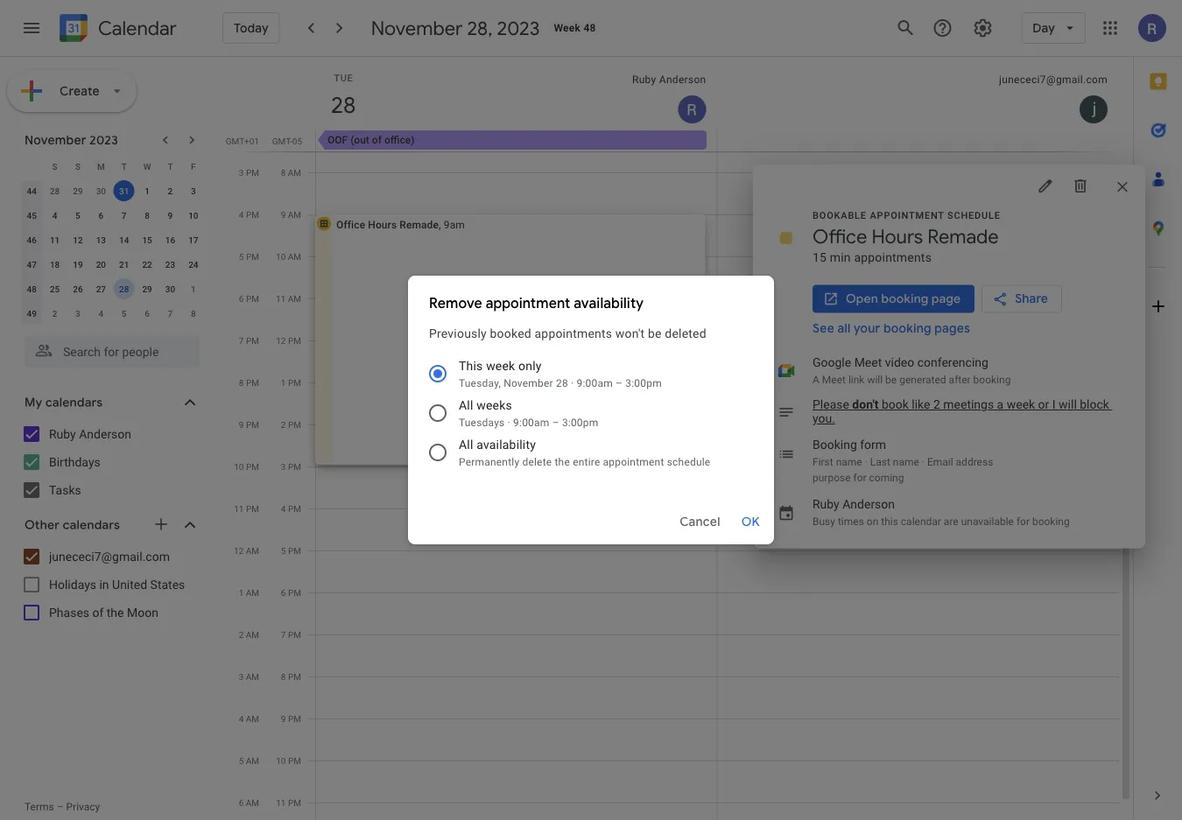 Task type: describe. For each thing, give the bounding box(es) containing it.
29 for 29 "element"
[[142, 284, 152, 294]]

am for 5 am
[[246, 756, 259, 767]]

remove appointment availability
[[429, 295, 644, 313]]

availability inside heading
[[574, 295, 644, 313]]

entire
[[573, 456, 600, 469]]

1 horizontal spatial 5 pm
[[281, 546, 301, 556]]

5 down 4 am
[[239, 756, 244, 767]]

row group inside november 2023 grid
[[20, 179, 205, 326]]

birthdays
[[49, 455, 101, 470]]

october 30 element
[[91, 180, 112, 201]]

0 horizontal spatial 3 pm
[[239, 167, 259, 178]]

bookable
[[813, 210, 867, 221]]

open
[[846, 291, 879, 307]]

a
[[813, 374, 820, 386]]

4 right 10 element
[[239, 209, 244, 220]]

0 horizontal spatial –
[[57, 802, 64, 814]]

gmt+01
[[226, 136, 259, 146]]

· inside this week only tuesday, november 28 · 9:00am – 3:00pm
[[571, 378, 574, 390]]

5 right 12 am
[[281, 546, 286, 556]]

20
[[96, 259, 106, 270]]

generated
[[900, 374, 947, 386]]

6 right the december 5 element
[[145, 308, 150, 319]]

10 up the 11 am
[[276, 251, 286, 262]]

18
[[50, 259, 60, 270]]

my calendars button
[[4, 389, 217, 417]]

phases
[[49, 606, 89, 620]]

31
[[119, 186, 129, 196]]

3 down f on the left
[[191, 186, 196, 196]]

8 am
[[281, 167, 301, 178]]

other
[[25, 518, 60, 533]]

49
[[27, 308, 37, 319]]

0 horizontal spatial 4 pm
[[239, 209, 259, 220]]

8 down gmt-
[[281, 167, 286, 178]]

row containing 46
[[20, 228, 205, 252]]

anderson inside my calendars list
[[79, 427, 131, 442]]

office)
[[384, 134, 415, 146]]

16 element
[[160, 230, 181, 251]]

16
[[165, 235, 175, 245]]

31 cell
[[113, 179, 136, 203]]

7 up 14 'element'
[[122, 210, 127, 221]]

3:00pm inside all weeks tuesdays · 9:00am – 3:00pm
[[562, 417, 599, 429]]

see
[[813, 321, 835, 337]]

0 vertical spatial 6 pm
[[239, 293, 259, 304]]

0 vertical spatial schedule
[[948, 210, 1001, 221]]

am for 8 am
[[288, 167, 301, 178]]

12 for 12
[[73, 235, 83, 245]]

29 for the october 29 element
[[73, 186, 83, 196]]

row containing 47
[[20, 252, 205, 277]]

14 element
[[114, 230, 135, 251]]

11 right 6 am
[[276, 798, 286, 809]]

45
[[27, 210, 37, 221]]

1 for 1 am
[[239, 588, 244, 598]]

1 name from the left
[[836, 456, 863, 468]]

1 right october 31, today element
[[145, 186, 150, 196]]

28 cell
[[113, 277, 136, 301]]

are
[[944, 516, 959, 528]]

week 48
[[554, 22, 596, 34]]

grid containing ruby anderson
[[224, 57, 1134, 821]]

first
[[813, 456, 834, 468]]

15 for 15
[[142, 235, 152, 245]]

7 left 12 pm
[[239, 336, 244, 346]]

10 element
[[183, 205, 204, 226]]

ruby anderson inside column header
[[632, 74, 707, 86]]

1 vertical spatial 7 pm
[[281, 630, 301, 640]]

be inside google meet video conferencing a meet link will be generated after booking
[[886, 374, 897, 386]]

7 inside december 7 element
[[168, 308, 173, 319]]

13 element
[[91, 230, 112, 251]]

december 5 element
[[114, 303, 135, 324]]

share
[[1015, 291, 1049, 307]]

calendars for other calendars
[[63, 518, 120, 533]]

your
[[854, 321, 881, 337]]

october 28 element
[[44, 180, 65, 201]]

11 element
[[44, 230, 65, 251]]

booking form first name · last name · email address purpose for coming
[[813, 438, 994, 484]]

9 am
[[281, 209, 301, 220]]

11 up 12 am
[[234, 504, 244, 514]]

calendar heading
[[95, 16, 177, 41]]

0 horizontal spatial 9 pm
[[239, 420, 259, 430]]

cancel
[[680, 514, 721, 530]]

1 vertical spatial meet
[[822, 374, 846, 386]]

15 element
[[137, 230, 158, 251]]

tuesdays
[[459, 417, 505, 429]]

6 left the 11 am
[[239, 293, 244, 304]]

4 down 2 pm
[[281, 504, 286, 514]]

please
[[813, 398, 850, 412]]

will inside google meet video conferencing a meet link will be generated after booking
[[868, 374, 883, 386]]

holidays in united states
[[49, 578, 185, 592]]

24 element
[[183, 254, 204, 275]]

ruby inside my calendars list
[[49, 427, 76, 442]]

9 up 10 am
[[281, 209, 286, 220]]

w
[[143, 161, 151, 172]]

option group inside remove appointment availability dialog
[[426, 357, 753, 492]]

0 horizontal spatial 7 pm
[[239, 336, 259, 346]]

3 right 'december 2' element
[[75, 308, 80, 319]]

10 right 5 am
[[276, 756, 286, 767]]

anderson inside column header
[[659, 74, 707, 86]]

– inside all weeks tuesdays · 9:00am – 3:00pm
[[552, 417, 560, 429]]

be inside remove appointment availability dialog
[[648, 326, 662, 341]]

1 vertical spatial 6 pm
[[281, 588, 301, 598]]

december 1 element
[[183, 279, 204, 300]]

9 right 4 am
[[281, 714, 286, 724]]

conferencing
[[918, 356, 989, 370]]

17
[[188, 235, 198, 245]]

6 down 5 am
[[239, 798, 244, 809]]

4 up 5 am
[[239, 714, 244, 724]]

like
[[912, 398, 931, 412]]

05
[[292, 136, 302, 146]]

17 element
[[183, 230, 204, 251]]

booking down open booking page
[[884, 321, 932, 337]]

please don't
[[813, 398, 879, 412]]

6 right the '1 am'
[[281, 588, 286, 598]]

0 horizontal spatial 5 pm
[[239, 251, 259, 262]]

28,
[[467, 16, 493, 40]]

0 vertical spatial 48
[[584, 22, 596, 34]]

8 up 15 element
[[145, 210, 150, 221]]

december 7 element
[[160, 303, 181, 324]]

1 am
[[239, 588, 259, 598]]

phases of the moon
[[49, 606, 158, 620]]

for inside booking form first name · last name · email address purpose for coming
[[854, 472, 867, 484]]

schedule inside all availability permanently delete the entire appointment schedule
[[667, 456, 711, 469]]

all availability permanently delete the entire appointment schedule
[[459, 438, 711, 469]]

week inside book like 2 meetings a week or i will block you.
[[1007, 398, 1036, 412]]

main drawer image
[[21, 18, 42, 39]]

1 horizontal spatial 3 pm
[[281, 462, 301, 472]]

ruby inside column header
[[632, 74, 657, 86]]

12 am
[[234, 546, 259, 556]]

30 for the october 30 element
[[96, 186, 106, 196]]

12 for 12 pm
[[276, 336, 286, 346]]

3 up 4 am
[[239, 672, 244, 682]]

appointment for remove
[[486, 295, 571, 313]]

0 vertical spatial 11 pm
[[234, 504, 259, 514]]

1 for december 1 'element'
[[191, 284, 196, 294]]

november for november 2023
[[25, 132, 86, 148]]

november 28, 2023
[[371, 16, 540, 40]]

12 pm
[[276, 336, 301, 346]]

permanently
[[459, 456, 520, 469]]

10 up 12 am
[[234, 462, 244, 472]]

appointments for min
[[855, 251, 932, 265]]

my calendars list
[[4, 420, 217, 505]]

terms link
[[25, 802, 54, 814]]

5 down the october 29 element
[[75, 210, 80, 221]]

row containing 45
[[20, 203, 205, 228]]

today
[[234, 20, 269, 36]]

appointment for bookable
[[870, 210, 945, 221]]

tuesday,
[[459, 378, 501, 390]]

oof (out of office) button
[[315, 131, 707, 150]]

2 am
[[239, 630, 259, 640]]

december 6 element
[[137, 303, 158, 324]]

see all your booking pages link
[[813, 321, 971, 337]]

am for 2 am
[[246, 630, 259, 640]]

9:00am inside this week only tuesday, november 28 · 9:00am – 3:00pm
[[577, 378, 613, 390]]

am for 9 am
[[288, 209, 301, 220]]

2 s from the left
[[75, 161, 81, 172]]

of inside the other calendars "list"
[[92, 606, 104, 620]]

2 for 'december 2' element
[[52, 308, 57, 319]]

junececi7@gmail.com inside the other calendars "list"
[[49, 550, 170, 564]]

f
[[191, 161, 196, 172]]

office for office hours remade
[[813, 225, 868, 249]]

9 inside november 2023 grid
[[168, 210, 173, 221]]

8 right the 3 am
[[281, 672, 286, 682]]

25
[[50, 284, 60, 294]]

open booking page
[[846, 291, 961, 307]]

november for november 28, 2023
[[371, 16, 463, 40]]

moon
[[127, 606, 158, 620]]

,
[[439, 219, 441, 231]]

november 2023
[[25, 132, 118, 148]]

am for 4 am
[[246, 714, 259, 724]]

link
[[849, 374, 865, 386]]

previously
[[429, 326, 487, 341]]

am for 3 am
[[246, 672, 259, 682]]

tasks
[[49, 483, 81, 498]]

– inside this week only tuesday, november 28 · 9:00am – 3:00pm
[[616, 378, 623, 390]]

13
[[96, 235, 106, 245]]

meetings
[[944, 398, 994, 412]]

appointment inside all availability permanently delete the entire appointment schedule
[[603, 456, 664, 469]]

11 down 10 am
[[276, 293, 286, 304]]

4 right 45
[[52, 210, 57, 221]]

· left last
[[865, 456, 868, 468]]

30 for 30 element
[[165, 284, 175, 294]]

december 3 element
[[67, 303, 88, 324]]

week
[[554, 22, 581, 34]]

gmt-05
[[272, 136, 302, 146]]

5 left 10 am
[[239, 251, 244, 262]]

1 horizontal spatial meet
[[855, 356, 882, 370]]

28 for the 28 element
[[119, 284, 129, 294]]

15 min appointments
[[813, 251, 932, 265]]

remove appointment availability heading
[[429, 293, 753, 314]]

5 right december 4 element
[[122, 308, 127, 319]]

terms
[[25, 802, 54, 814]]

am for 12 am
[[246, 546, 259, 556]]

0 vertical spatial 8 pm
[[239, 378, 259, 388]]

appointments for booked
[[535, 326, 612, 341]]

times
[[838, 516, 864, 528]]

of inside "button"
[[372, 134, 382, 146]]

1 vertical spatial 9 pm
[[281, 714, 301, 724]]

1 vertical spatial 8 pm
[[281, 672, 301, 682]]

22
[[142, 259, 152, 270]]

all for all availability
[[459, 438, 474, 452]]

deleted
[[665, 326, 707, 341]]

48 inside row
[[27, 284, 37, 294]]

8 right december 7 element
[[191, 308, 196, 319]]

october 29 element
[[67, 180, 88, 201]]

all
[[838, 321, 851, 337]]

oof (out of office) row
[[308, 131, 1134, 152]]

week inside this week only tuesday, november 28 · 9:00am – 3:00pm
[[486, 359, 515, 373]]



Task type: locate. For each thing, give the bounding box(es) containing it.
won't
[[616, 326, 645, 341]]

10 am
[[276, 251, 301, 262]]

busy
[[813, 516, 836, 528]]

3 pm down gmt+01
[[239, 167, 259, 178]]

0 horizontal spatial 48
[[27, 284, 37, 294]]

united
[[112, 578, 147, 592]]

1 horizontal spatial 15
[[813, 251, 827, 265]]

option group
[[426, 357, 753, 492]]

9:00am up the delete
[[513, 417, 550, 429]]

0 vertical spatial calendars
[[45, 395, 103, 411]]

1 vertical spatial ruby anderson
[[49, 427, 131, 442]]

booking right unavailable
[[1033, 516, 1070, 528]]

1 horizontal spatial 11 pm
[[276, 798, 301, 809]]

0 vertical spatial the
[[555, 456, 570, 469]]

of right (out
[[372, 134, 382, 146]]

15 for 15 min appointments
[[813, 251, 827, 265]]

booked
[[490, 326, 532, 341]]

0 vertical spatial week
[[486, 359, 515, 373]]

28 inside 'cell'
[[119, 284, 129, 294]]

office up min
[[813, 225, 868, 249]]

2 vertical spatial –
[[57, 802, 64, 814]]

row containing s
[[20, 154, 205, 179]]

0 vertical spatial 4 pm
[[239, 209, 259, 220]]

other calendars button
[[4, 512, 217, 540]]

15 left min
[[813, 251, 827, 265]]

1 horizontal spatial 4 pm
[[281, 504, 301, 514]]

1 horizontal spatial anderson
[[659, 74, 707, 86]]

form
[[860, 438, 887, 452]]

appointments inside remove appointment availability dialog
[[535, 326, 612, 341]]

30 right the october 29 element
[[96, 186, 106, 196]]

30 inside the october 30 element
[[96, 186, 106, 196]]

office for office hours remade , 9am
[[336, 219, 365, 231]]

23
[[165, 259, 175, 270]]

a
[[997, 398, 1004, 412]]

am for 11 am
[[288, 293, 301, 304]]

anderson up oof (out of office) row
[[659, 74, 707, 86]]

None search field
[[0, 329, 217, 368]]

ruby inside ruby anderson busy times on this calendar are unavailable for booking
[[813, 498, 840, 512]]

will
[[868, 374, 883, 386], [1059, 398, 1077, 412]]

am up 2 am
[[246, 588, 259, 598]]

page
[[932, 291, 961, 307]]

2 right october 31, today element
[[168, 186, 173, 196]]

booking up the see all your booking pages
[[882, 291, 929, 307]]

28 for the october 28 element
[[50, 186, 60, 196]]

1 horizontal spatial will
[[1059, 398, 1077, 412]]

1 horizontal spatial name
[[893, 456, 920, 468]]

0 vertical spatial all
[[459, 398, 474, 413]]

0 horizontal spatial junececi7@gmail.com
[[49, 550, 170, 564]]

am up 4 am
[[246, 672, 259, 682]]

28 element
[[114, 279, 135, 300]]

1 horizontal spatial of
[[372, 134, 382, 146]]

option group containing this week only
[[426, 357, 753, 492]]

0 horizontal spatial schedule
[[667, 456, 711, 469]]

2 inside book like 2 meetings a week or i will block you.
[[934, 398, 941, 412]]

7 left december 8 element
[[168, 308, 173, 319]]

1 horizontal spatial 30
[[165, 284, 175, 294]]

1 vertical spatial appointment
[[486, 295, 571, 313]]

6 down the october 30 element
[[99, 210, 104, 221]]

on
[[867, 516, 879, 528]]

0 horizontal spatial anderson
[[79, 427, 131, 442]]

row
[[20, 154, 205, 179], [20, 179, 205, 203], [20, 203, 205, 228], [20, 228, 205, 252], [20, 252, 205, 277], [20, 277, 205, 301], [20, 301, 205, 326]]

block
[[1080, 398, 1110, 412]]

will inside book like 2 meetings a week or i will block you.
[[1059, 398, 1077, 412]]

row containing 48
[[20, 277, 205, 301]]

11 inside row
[[50, 235, 60, 245]]

1 vertical spatial 5 pm
[[281, 546, 301, 556]]

delete appointment schedule image
[[1072, 177, 1090, 195]]

1 vertical spatial 4 pm
[[281, 504, 301, 514]]

1 horizontal spatial office
[[813, 225, 868, 249]]

am up 12 pm
[[288, 293, 301, 304]]

1 horizontal spatial –
[[552, 417, 560, 429]]

0 vertical spatial 29
[[73, 186, 83, 196]]

remade for office hours remade
[[928, 225, 999, 249]]

m
[[97, 161, 105, 172]]

8 left 1 pm on the top left of the page
[[239, 378, 244, 388]]

12 element
[[67, 230, 88, 251]]

(out
[[351, 134, 370, 146]]

12 inside row
[[73, 235, 83, 245]]

1 vertical spatial all
[[459, 438, 474, 452]]

my calendars
[[25, 395, 103, 411]]

book
[[882, 398, 909, 412]]

all inside all availability permanently delete the entire appointment schedule
[[459, 438, 474, 452]]

0 vertical spatial ruby
[[632, 74, 657, 86]]

1 horizontal spatial s
[[75, 161, 81, 172]]

15 inside row
[[142, 235, 152, 245]]

1 vertical spatial week
[[1007, 398, 1036, 412]]

47
[[27, 259, 37, 270]]

7 right 2 am
[[281, 630, 286, 640]]

am for 1 am
[[246, 588, 259, 598]]

0 horizontal spatial name
[[836, 456, 863, 468]]

this
[[459, 359, 483, 373]]

2 horizontal spatial anderson
[[843, 498, 895, 512]]

1 horizontal spatial availability
[[574, 295, 644, 313]]

0 horizontal spatial 12
[[73, 235, 83, 245]]

1 horizontal spatial appointment
[[603, 456, 664, 469]]

0 vertical spatial 5 pm
[[239, 251, 259, 262]]

1 vertical spatial 29
[[142, 284, 152, 294]]

appointment up booked
[[486, 295, 571, 313]]

hours for office hours remade
[[872, 225, 923, 249]]

1 vertical spatial 3:00pm
[[562, 417, 599, 429]]

46
[[27, 235, 37, 245]]

48 right week
[[584, 22, 596, 34]]

48
[[584, 22, 596, 34], [27, 284, 37, 294]]

calendars for my calendars
[[45, 395, 103, 411]]

21
[[119, 259, 129, 270]]

junececi7@gmail.com inside grid
[[1000, 74, 1108, 86]]

row group
[[20, 179, 205, 326]]

12 up the '1 am'
[[234, 546, 244, 556]]

12
[[73, 235, 83, 245], [276, 336, 286, 346], [234, 546, 244, 556]]

2 t from the left
[[168, 161, 173, 172]]

privacy link
[[66, 802, 100, 814]]

name up coming
[[893, 456, 920, 468]]

23 element
[[160, 254, 181, 275]]

28 right 44
[[50, 186, 60, 196]]

the left moon
[[107, 606, 124, 620]]

privacy
[[66, 802, 100, 814]]

0 horizontal spatial the
[[107, 606, 124, 620]]

column header inside november 2023 grid
[[20, 154, 43, 179]]

row containing 49
[[20, 301, 205, 326]]

hours down bookable appointment schedule
[[872, 225, 923, 249]]

0 horizontal spatial s
[[52, 161, 57, 172]]

am up 5 am
[[246, 714, 259, 724]]

will right i
[[1059, 398, 1077, 412]]

0 horizontal spatial 30
[[96, 186, 106, 196]]

office hours remade , 9am
[[336, 219, 465, 231]]

0 horizontal spatial of
[[92, 606, 104, 620]]

anderson down my calendars dropdown button
[[79, 427, 131, 442]]

28 inside this week only tuesday, november 28 · 9:00am – 3:00pm
[[556, 378, 568, 390]]

9 pm
[[239, 420, 259, 430], [281, 714, 301, 724]]

29 inside "element"
[[142, 284, 152, 294]]

1 horizontal spatial 48
[[584, 22, 596, 34]]

2 for 2 am
[[239, 630, 244, 640]]

am down 9 am
[[288, 251, 301, 262]]

availability
[[574, 295, 644, 313], [477, 438, 536, 452]]

20 element
[[91, 254, 112, 275]]

1 vertical spatial anderson
[[79, 427, 131, 442]]

google
[[813, 356, 852, 370]]

remade inside grid
[[400, 219, 439, 231]]

26 element
[[67, 279, 88, 300]]

1 vertical spatial ruby
[[49, 427, 76, 442]]

office inside grid
[[336, 219, 365, 231]]

video
[[885, 356, 915, 370]]

the inside "list"
[[107, 606, 124, 620]]

november up the october 28 element
[[25, 132, 86, 148]]

7 row from the top
[[20, 301, 205, 326]]

18 element
[[44, 254, 65, 275]]

all inside all weeks tuesdays · 9:00am – 3:00pm
[[459, 398, 474, 413]]

5
[[75, 210, 80, 221], [239, 251, 244, 262], [122, 308, 127, 319], [281, 546, 286, 556], [239, 756, 244, 767]]

share button
[[982, 285, 1063, 313]]

1 inside 'element'
[[191, 284, 196, 294]]

ruby anderson inside my calendars list
[[49, 427, 131, 442]]

2 vertical spatial ruby
[[813, 498, 840, 512]]

0 vertical spatial ruby anderson
[[632, 74, 707, 86]]

the inside all availability permanently delete the entire appointment schedule
[[555, 456, 570, 469]]

week up tuesday,
[[486, 359, 515, 373]]

1 down 12 am
[[239, 588, 244, 598]]

the
[[555, 456, 570, 469], [107, 606, 124, 620]]

10 pm
[[234, 462, 259, 472], [276, 756, 301, 767]]

only
[[519, 359, 542, 373]]

19 element
[[67, 254, 88, 275]]

8 pm right the 3 am
[[281, 672, 301, 682]]

5 am
[[239, 756, 259, 767]]

meet down google
[[822, 374, 846, 386]]

1 vertical spatial calendars
[[63, 518, 120, 533]]

1 pm
[[281, 378, 301, 388]]

after
[[949, 374, 971, 386]]

remove
[[429, 295, 483, 313]]

0 vertical spatial 2023
[[497, 16, 540, 40]]

0 horizontal spatial ruby anderson
[[49, 427, 131, 442]]

december 4 element
[[91, 303, 112, 324]]

0 horizontal spatial availability
[[477, 438, 536, 452]]

1 vertical spatial schedule
[[667, 456, 711, 469]]

3:00pm inside this week only tuesday, november 28 · 9:00am – 3:00pm
[[626, 378, 662, 390]]

for right unavailable
[[1017, 516, 1030, 528]]

9 pm left 2 pm
[[239, 420, 259, 430]]

week right a
[[1007, 398, 1036, 412]]

november
[[371, 16, 463, 40], [25, 132, 86, 148], [504, 378, 553, 390]]

0 horizontal spatial t
[[121, 161, 127, 172]]

december 8 element
[[183, 303, 204, 324]]

cancel button
[[673, 506, 728, 538]]

30 element
[[160, 279, 181, 300]]

29 right the october 28 element
[[73, 186, 83, 196]]

9 pm right 4 am
[[281, 714, 301, 724]]

2 name from the left
[[893, 456, 920, 468]]

1 vertical spatial be
[[886, 374, 897, 386]]

2 all from the top
[[459, 438, 474, 452]]

2 row from the top
[[20, 179, 205, 203]]

all weeks tuesdays · 9:00am – 3:00pm
[[459, 398, 599, 429]]

0 horizontal spatial 8 pm
[[239, 378, 259, 388]]

5 row from the top
[[20, 252, 205, 277]]

november down only
[[504, 378, 553, 390]]

of
[[372, 134, 382, 146], [92, 606, 104, 620]]

4 right the december 3 element
[[99, 308, 104, 319]]

availability up permanently
[[477, 438, 536, 452]]

other calendars
[[25, 518, 120, 533]]

3:00pm down won't
[[626, 378, 662, 390]]

0 horizontal spatial 6 pm
[[239, 293, 259, 304]]

office hours remade
[[813, 225, 999, 249]]

11 pm up 12 am
[[234, 504, 259, 514]]

december 2 element
[[44, 303, 65, 324]]

hours for office hours remade , 9am
[[368, 219, 397, 231]]

column header
[[20, 154, 43, 179]]

6 pm left the 11 am
[[239, 293, 259, 304]]

29 element
[[137, 279, 158, 300]]

google meet video conferencing a meet link will be generated after booking
[[813, 356, 1011, 386]]

1 vertical spatial junececi7@gmail.com
[[49, 550, 170, 564]]

10 up 17
[[188, 210, 198, 221]]

my
[[25, 395, 42, 411]]

2 left the december 3 element
[[52, 308, 57, 319]]

0 horizontal spatial office
[[336, 219, 365, 231]]

availability inside all availability permanently delete the entire appointment schedule
[[477, 438, 536, 452]]

29
[[73, 186, 83, 196], [142, 284, 152, 294]]

today button
[[223, 12, 280, 44]]

ruby anderson column header
[[316, 57, 718, 131]]

2 pm
[[281, 420, 301, 430]]

delete
[[522, 456, 552, 469]]

or
[[1039, 398, 1050, 412]]

24
[[188, 259, 198, 270]]

25 element
[[44, 279, 65, 300]]

2 vertical spatial 28
[[556, 378, 568, 390]]

– up all availability permanently delete the entire appointment schedule
[[552, 417, 560, 429]]

address
[[956, 456, 994, 468]]

2 vertical spatial appointment
[[603, 456, 664, 469]]

9 left 2 pm
[[239, 420, 244, 430]]

1 horizontal spatial 9 pm
[[281, 714, 301, 724]]

1 vertical spatial for
[[1017, 516, 1030, 528]]

will right link
[[868, 374, 883, 386]]

0 horizontal spatial 28
[[50, 186, 60, 196]]

2 for 2 pm
[[281, 420, 286, 430]]

· inside all weeks tuesdays · 9:00am – 3:00pm
[[508, 417, 511, 429]]

appointments
[[855, 251, 932, 265], [535, 326, 612, 341]]

all up tuesdays on the bottom of the page
[[459, 398, 474, 413]]

15 right 14 'element'
[[142, 235, 152, 245]]

remade for office hours remade , 9am
[[400, 219, 439, 231]]

you.
[[813, 412, 836, 426]]

t right the w
[[168, 161, 173, 172]]

–
[[616, 378, 623, 390], [552, 417, 560, 429], [57, 802, 64, 814]]

1 vertical spatial 30
[[165, 284, 175, 294]]

1 for 1 pm
[[281, 378, 286, 388]]

anderson inside ruby anderson busy times on this calendar are unavailable for booking
[[843, 498, 895, 512]]

4 am
[[239, 714, 259, 724]]

calendar
[[98, 16, 177, 41]]

grid
[[224, 57, 1134, 821]]

6
[[99, 210, 104, 221], [239, 293, 244, 304], [145, 308, 150, 319], [281, 588, 286, 598], [239, 798, 244, 809]]

ok
[[742, 514, 760, 530]]

0 vertical spatial appointment
[[870, 210, 945, 221]]

am down the '1 am'
[[246, 630, 259, 640]]

30
[[96, 186, 106, 196], [165, 284, 175, 294]]

0 horizontal spatial 11 pm
[[234, 504, 259, 514]]

4 row from the top
[[20, 228, 205, 252]]

30 right 29 "element"
[[165, 284, 175, 294]]

6 row from the top
[[20, 277, 205, 301]]

last
[[871, 456, 891, 468]]

all for all weeks
[[459, 398, 474, 413]]

1 horizontal spatial appointments
[[855, 251, 932, 265]]

1 horizontal spatial 2023
[[497, 16, 540, 40]]

1 down 12 pm
[[281, 378, 286, 388]]

appointment inside heading
[[486, 295, 571, 313]]

3 down gmt+01
[[239, 167, 244, 178]]

9:00am down previously booked appointments won't be deleted
[[577, 378, 613, 390]]

this
[[881, 516, 899, 528]]

1 horizontal spatial junececi7@gmail.com
[[1000, 74, 1108, 86]]

1 t from the left
[[121, 161, 127, 172]]

previously booked appointments won't be deleted
[[429, 326, 707, 341]]

0 horizontal spatial be
[[648, 326, 662, 341]]

remove appointment availability dialog
[[408, 276, 774, 545]]

2 horizontal spatial november
[[504, 378, 553, 390]]

1 horizontal spatial 8 pm
[[281, 672, 301, 682]]

calendars right the my
[[45, 395, 103, 411]]

s up the october 28 element
[[52, 161, 57, 172]]

2023
[[497, 16, 540, 40], [89, 132, 118, 148]]

in
[[99, 578, 109, 592]]

3 row from the top
[[20, 203, 205, 228]]

remade down bookable appointment schedule
[[928, 225, 999, 249]]

3
[[239, 167, 244, 178], [191, 186, 196, 196], [75, 308, 80, 319], [281, 462, 286, 472], [239, 672, 244, 682]]

s
[[52, 161, 57, 172], [75, 161, 81, 172]]

27 element
[[91, 279, 112, 300]]

this week only tuesday, november 28 · 9:00am – 3:00pm
[[459, 359, 662, 390]]

0 horizontal spatial hours
[[368, 219, 397, 231]]

2 vertical spatial anderson
[[843, 498, 895, 512]]

48 left 25
[[27, 284, 37, 294]]

9 left 10 element
[[168, 210, 173, 221]]

1 vertical spatial 10 pm
[[276, 756, 301, 767]]

november left 28,
[[371, 16, 463, 40]]

· left email on the bottom right of page
[[922, 456, 925, 468]]

row containing 44
[[20, 179, 205, 203]]

22 element
[[137, 254, 158, 275]]

november inside this week only tuesday, november 28 · 9:00am – 3:00pm
[[504, 378, 553, 390]]

anderson up on
[[843, 498, 895, 512]]

7 pm left 12 pm
[[239, 336, 259, 346]]

9
[[281, 209, 286, 220], [168, 210, 173, 221], [239, 420, 244, 430], [281, 714, 286, 724]]

4 pm down 2 pm
[[281, 504, 301, 514]]

am for 10 am
[[288, 251, 301, 262]]

gmt-
[[272, 136, 292, 146]]

10 pm up 12 am
[[234, 462, 259, 472]]

ruby anderson
[[632, 74, 707, 86], [49, 427, 131, 442]]

12 for 12 am
[[234, 546, 244, 556]]

11 right 46
[[50, 235, 60, 245]]

am for 6 am
[[246, 798, 259, 809]]

11 am
[[276, 293, 301, 304]]

tab list
[[1134, 57, 1183, 772]]

0 vertical spatial junececi7@gmail.com
[[1000, 74, 1108, 86]]

pages
[[935, 321, 971, 337]]

office right 9 am
[[336, 219, 365, 231]]

3 pm down 2 pm
[[281, 462, 301, 472]]

0 horizontal spatial remade
[[400, 219, 439, 231]]

appointment up the office hours remade
[[870, 210, 945, 221]]

1 horizontal spatial 6 pm
[[281, 588, 301, 598]]

1 horizontal spatial be
[[886, 374, 897, 386]]

0 vertical spatial 15
[[142, 235, 152, 245]]

oof
[[328, 134, 348, 146]]

november 2023 grid
[[17, 154, 205, 326]]

0 horizontal spatial 10 pm
[[234, 462, 259, 472]]

1 horizontal spatial week
[[1007, 398, 1036, 412]]

12 right 11 element
[[73, 235, 83, 245]]

row group containing 44
[[20, 179, 205, 326]]

7 pm right 2 am
[[281, 630, 301, 640]]

3:00pm
[[626, 378, 662, 390], [562, 417, 599, 429]]

30 inside 30 element
[[165, 284, 175, 294]]

terms – privacy
[[25, 802, 100, 814]]

2 horizontal spatial –
[[616, 378, 623, 390]]

10 inside 10 element
[[188, 210, 198, 221]]

4 pm
[[239, 209, 259, 220], [281, 504, 301, 514]]

1 vertical spatial of
[[92, 606, 104, 620]]

1 vertical spatial november
[[25, 132, 86, 148]]

1 vertical spatial 2023
[[89, 132, 118, 148]]

1 horizontal spatial schedule
[[948, 210, 1001, 221]]

19
[[73, 259, 83, 270]]

2 right like
[[934, 398, 941, 412]]

1 row from the top
[[20, 154, 205, 179]]

meet up link
[[855, 356, 882, 370]]

other calendars list
[[4, 543, 217, 627]]

calendars down tasks
[[63, 518, 120, 533]]

booking
[[882, 291, 929, 307], [884, 321, 932, 337], [974, 374, 1011, 386], [1033, 516, 1070, 528]]

october 31, today element
[[114, 180, 135, 201]]

1 horizontal spatial 9:00am
[[577, 378, 613, 390]]

21 element
[[114, 254, 135, 275]]

min
[[830, 251, 851, 265]]

booking inside ruby anderson busy times on this calendar are unavailable for booking
[[1033, 516, 1070, 528]]

for inside ruby anderson busy times on this calendar are unavailable for booking
[[1017, 516, 1030, 528]]

3 down 2 pm
[[281, 462, 286, 472]]

calendar
[[901, 516, 942, 528]]

9:00am inside all weeks tuesdays · 9:00am – 3:00pm
[[513, 417, 550, 429]]

calendar element
[[56, 11, 177, 49]]

remade left 9am
[[400, 219, 439, 231]]

1 horizontal spatial ruby
[[632, 74, 657, 86]]

booking up a
[[974, 374, 1011, 386]]

1 horizontal spatial the
[[555, 456, 570, 469]]

1 all from the top
[[459, 398, 474, 413]]

booking inside google meet video conferencing a meet link will be generated after booking
[[974, 374, 1011, 386]]

3:00pm up all availability permanently delete the entire appointment schedule
[[562, 417, 599, 429]]

1 s from the left
[[52, 161, 57, 172]]

states
[[150, 578, 185, 592]]

office hours remade heading
[[813, 225, 999, 249]]

schedule up the office hours remade
[[948, 210, 1001, 221]]

appointment right the entire
[[603, 456, 664, 469]]

email
[[928, 456, 954, 468]]



Task type: vqa. For each thing, say whether or not it's contained in the screenshot.
"November 6" element
no



